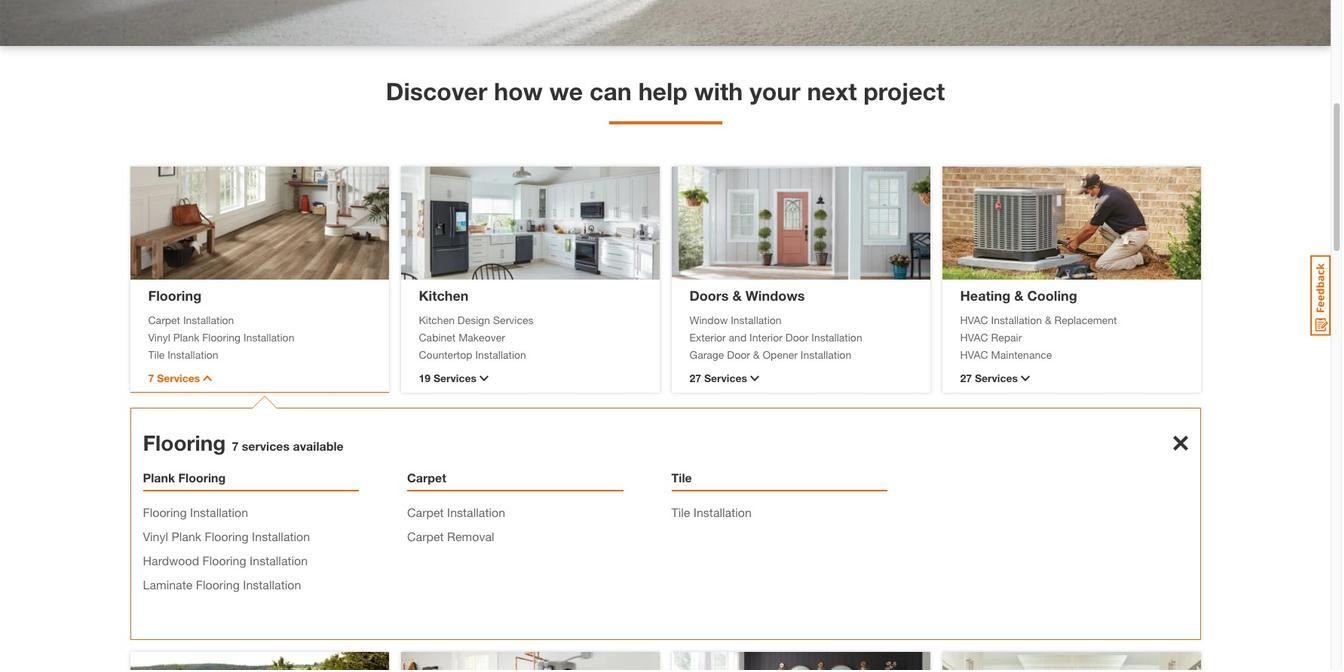Task type: locate. For each thing, give the bounding box(es) containing it.
hardwood
[[143, 554, 199, 568]]

27 services
[[690, 372, 748, 385], [961, 372, 1018, 385]]

2 27 services button from the left
[[961, 370, 1183, 386]]

services down the countertop
[[434, 372, 477, 385]]

repair
[[992, 331, 1022, 344]]

plank up 7 services
[[173, 331, 200, 344]]

hvac maintenance link
[[961, 347, 1183, 363]]

flooring link
[[148, 287, 202, 304], [143, 431, 226, 456]]

1 horizontal spatial door
[[786, 331, 809, 344]]

vinyl up 7 services
[[148, 331, 170, 344]]

0 vertical spatial vinyl
[[148, 331, 170, 344]]

kitchen inside kitchen design services cabinet makeover countertop installation
[[419, 313, 455, 326]]

1 27 services from the left
[[690, 372, 748, 385]]

carpet installation vinyl plank flooring installation tile installation
[[148, 313, 295, 361]]

1 vertical spatial plank
[[143, 471, 175, 485]]

carpet installation
[[407, 505, 506, 520]]

maintenance
[[992, 348, 1053, 361]]

27 services down garage
[[690, 372, 748, 385]]

tile installation link
[[148, 347, 371, 363], [672, 505, 752, 520]]

kitchen up "design"
[[419, 287, 469, 304]]

2 vertical spatial hvac
[[961, 348, 989, 361]]

doors
[[690, 287, 729, 304]]

flooring 7 services available
[[143, 431, 344, 456]]

0 horizontal spatial carpet installation link
[[148, 312, 371, 328]]

0 horizontal spatial 27 services
[[690, 372, 748, 385]]

0 vertical spatial vinyl plank flooring installation link
[[148, 329, 371, 345]]

flooring up hardwood flooring installation link
[[205, 530, 249, 544]]

2 kitchen from the top
[[419, 313, 455, 326]]

hardwood flooring installation link
[[143, 554, 308, 568]]

countertop installation link
[[419, 347, 642, 363]]

0 vertical spatial door
[[786, 331, 809, 344]]

vinyl inside carpet installation vinyl plank flooring installation tile installation
[[148, 331, 170, 344]]

0 vertical spatial kitchen
[[419, 287, 469, 304]]

laminate flooring installation
[[143, 578, 301, 592]]

your
[[750, 77, 801, 106]]

flooring down hardwood flooring installation
[[196, 578, 240, 592]]

flooring link up carpet installation vinyl plank flooring installation tile installation at the left
[[148, 287, 202, 304]]

flooring link up "plank flooring"
[[143, 431, 226, 456]]

services inside kitchen design services cabinet makeover countertop installation
[[493, 313, 534, 326]]

0 vertical spatial tile
[[148, 348, 165, 361]]

exterior
[[690, 331, 726, 344]]

1 vertical spatial tile
[[672, 471, 692, 485]]

& down interior
[[753, 348, 760, 361]]

0 horizontal spatial 27 services button
[[690, 370, 912, 386]]

heating & cooling link
[[961, 287, 1078, 304]]

2 vertical spatial tile
[[672, 505, 691, 520]]

27 services button down hvac maintenance link
[[961, 370, 1183, 386]]

1 horizontal spatial 27
[[961, 372, 973, 385]]

1 vertical spatial hvac
[[961, 331, 989, 344]]

door down the and
[[727, 348, 751, 361]]

flooring installation link
[[143, 505, 248, 520]]

1 horizontal spatial carpet installation link
[[407, 505, 506, 520]]

2 vertical spatial plank
[[172, 530, 202, 544]]

27
[[690, 372, 702, 385], [961, 372, 973, 385]]

1 horizontal spatial tile installation link
[[672, 505, 752, 520]]

carpet installation link up 7 services "button"
[[148, 312, 371, 328]]

kitchen up cabinet at left
[[419, 313, 455, 326]]

flooring inside carpet installation vinyl plank flooring installation tile installation
[[202, 331, 241, 344]]

0 vertical spatial hvac
[[961, 313, 989, 326]]

7 services button
[[148, 370, 371, 386]]

7 inside "button"
[[148, 372, 154, 385]]

& down 'cooling' at the right top of page
[[1046, 313, 1052, 326]]

1 kitchen from the top
[[419, 287, 469, 304]]

services down maintenance
[[975, 372, 1018, 385]]

0 vertical spatial 7
[[148, 372, 154, 385]]

carpet
[[148, 313, 180, 326], [407, 471, 447, 485], [407, 505, 444, 520], [407, 530, 444, 544]]

installation
[[183, 313, 234, 326], [731, 313, 782, 326], [992, 313, 1043, 326], [244, 331, 295, 344], [812, 331, 863, 344], [168, 348, 218, 361], [476, 348, 526, 361], [801, 348, 852, 361], [190, 505, 248, 520], [447, 505, 506, 520], [694, 505, 752, 520], [252, 530, 310, 544], [250, 554, 308, 568], [243, 578, 301, 592]]

plank up the flooring installation link
[[143, 471, 175, 485]]

1 horizontal spatial 27 services
[[961, 372, 1018, 385]]

1 vertical spatial 7
[[232, 439, 239, 453]]

door
[[786, 331, 809, 344], [727, 348, 751, 361]]

garage door & opener installation link
[[690, 347, 912, 363]]

1 vertical spatial carpet installation link
[[407, 505, 506, 520]]

services down carpet installation vinyl plank flooring installation tile installation at the left
[[157, 372, 200, 385]]

services
[[493, 313, 534, 326], [157, 372, 200, 385], [434, 372, 477, 385], [705, 372, 748, 385], [975, 372, 1018, 385]]

carpet up 7 services
[[148, 313, 180, 326]]

design
[[458, 313, 490, 326]]

flooring up 7 services "button"
[[202, 331, 241, 344]]

hvac left maintenance
[[961, 348, 989, 361]]

1 vertical spatial kitchen
[[419, 313, 455, 326]]

19
[[419, 372, 431, 385]]

19 services
[[419, 372, 477, 385]]

plank
[[173, 331, 200, 344], [143, 471, 175, 485], [172, 530, 202, 544]]

27 services button
[[690, 370, 912, 386], [961, 370, 1183, 386]]

tile
[[148, 348, 165, 361], [672, 471, 692, 485], [672, 505, 691, 520]]

we
[[550, 77, 583, 106]]

0 horizontal spatial 27
[[690, 372, 702, 385]]

services
[[242, 439, 290, 453]]

1 27 services button from the left
[[690, 370, 912, 386]]

flooring down vinyl plank flooring installation
[[203, 554, 246, 568]]

makeover
[[459, 331, 505, 344]]

kitchen
[[419, 287, 469, 304], [419, 313, 455, 326]]

doors & windows
[[690, 287, 805, 304]]

vinyl plank flooring installation link up 7 services "button"
[[148, 329, 371, 345]]

hvac
[[961, 313, 989, 326], [961, 331, 989, 344], [961, 348, 989, 361]]

2 hvac from the top
[[961, 331, 989, 344]]

1 vertical spatial tile installation link
[[672, 505, 752, 520]]

kitchen for kitchen
[[419, 287, 469, 304]]

how
[[494, 77, 543, 106]]

available
[[293, 439, 344, 453]]

vinyl plank flooring installation link
[[148, 329, 371, 345], [143, 530, 310, 544]]

27 services down maintenance
[[961, 372, 1018, 385]]

carpet installation link
[[148, 312, 371, 328], [407, 505, 506, 520]]

0 vertical spatial plank
[[173, 331, 200, 344]]

0 vertical spatial tile installation link
[[148, 347, 371, 363]]

carpet up carpet removal link
[[407, 505, 444, 520]]

& inside hvac installation & replacement hvac repair hvac maintenance
[[1046, 313, 1052, 326]]

27 for doors
[[690, 372, 702, 385]]

1 horizontal spatial 27 services button
[[961, 370, 1183, 386]]

vinyl plank flooring installation link for carpet installation
[[148, 329, 371, 345]]

hvac repair link
[[961, 329, 1183, 345]]

0 vertical spatial carpet installation link
[[148, 312, 371, 328]]

carpet up the carpet installation
[[407, 471, 447, 485]]

hvac down "heating" on the top of the page
[[961, 313, 989, 326]]

cabinet makeover link
[[419, 329, 642, 345]]

services for doors & windows
[[705, 372, 748, 385]]

27 services for heating
[[961, 372, 1018, 385]]

&
[[733, 287, 742, 304], [1015, 287, 1024, 304], [1046, 313, 1052, 326], [753, 348, 760, 361]]

door up garage door & opener installation link
[[786, 331, 809, 344]]

0 horizontal spatial door
[[727, 348, 751, 361]]

1 vertical spatial vinyl
[[143, 530, 168, 544]]

services up cabinet makeover link
[[493, 313, 534, 326]]

flooring down "plank flooring"
[[143, 505, 187, 520]]

flooring
[[148, 287, 202, 304], [202, 331, 241, 344], [143, 431, 226, 456], [178, 471, 226, 485], [143, 505, 187, 520], [205, 530, 249, 544], [203, 554, 246, 568], [196, 578, 240, 592]]

27 services button down garage door & opener installation link
[[690, 370, 912, 386]]

services for flooring
[[157, 372, 200, 385]]

0 vertical spatial flooring link
[[148, 287, 202, 304]]

next
[[808, 77, 857, 106]]

vinyl up hardwood
[[143, 530, 168, 544]]

0 horizontal spatial 7
[[148, 372, 154, 385]]

kitchen design services cabinet makeover countertop installation
[[419, 313, 534, 361]]

plank flooring
[[143, 471, 226, 485]]

countertop
[[419, 348, 473, 361]]

window installation exterior and interior door installation garage door & opener installation
[[690, 313, 863, 361]]

plank inside carpet installation vinyl plank flooring installation tile installation
[[173, 331, 200, 344]]

1 horizontal spatial 7
[[232, 439, 239, 453]]

carpet inside carpet installation vinyl plank flooring installation tile installation
[[148, 313, 180, 326]]

1 vertical spatial vinyl plank flooring installation link
[[143, 530, 310, 544]]

hvac left the repair
[[961, 331, 989, 344]]

carpet for carpet removal
[[407, 530, 444, 544]]

services down garage
[[705, 372, 748, 385]]

2 27 services from the left
[[961, 372, 1018, 385]]

carpet installation link up carpet removal link
[[407, 505, 506, 520]]

heating & cooling
[[961, 287, 1078, 304]]

services inside "button"
[[157, 372, 200, 385]]

27 services for doors
[[690, 372, 748, 385]]

vinyl plank flooring installation link up hardwood flooring installation link
[[143, 530, 310, 544]]

plank down the flooring installation
[[172, 530, 202, 544]]

vinyl
[[148, 331, 170, 344], [143, 530, 168, 544]]

carpet removal
[[407, 530, 495, 544]]

tile inside carpet installation vinyl plank flooring installation tile installation
[[148, 348, 165, 361]]

2 27 from the left
[[961, 372, 973, 385]]

carpet down the carpet installation
[[407, 530, 444, 544]]

1 27 from the left
[[690, 372, 702, 385]]

3 hvac from the top
[[961, 348, 989, 361]]

removal
[[447, 530, 495, 544]]

7
[[148, 372, 154, 385], [232, 439, 239, 453]]



Task type: describe. For each thing, give the bounding box(es) containing it.
27 services button for doors & windows
[[690, 370, 912, 386]]

tile for tile
[[672, 471, 692, 485]]

carpet for carpet
[[407, 471, 447, 485]]

window
[[690, 313, 728, 326]]

27 services button for heating & cooling
[[961, 370, 1183, 386]]

heating
[[961, 287, 1011, 304]]

with
[[695, 77, 743, 106]]

1 hvac from the top
[[961, 313, 989, 326]]

kitchen design services link
[[419, 312, 642, 328]]

hardwood flooring installation
[[143, 554, 308, 568]]

project
[[864, 77, 945, 106]]

installation inside kitchen design services cabinet makeover countertop installation
[[476, 348, 526, 361]]

cabinet
[[419, 331, 456, 344]]

tile installation
[[672, 505, 752, 520]]

tile for tile installation
[[672, 505, 691, 520]]

kitchen for kitchen design services cabinet makeover countertop installation
[[419, 313, 455, 326]]

cooling
[[1028, 287, 1078, 304]]

windows
[[746, 287, 805, 304]]

discover how we can help with your next project
[[386, 77, 945, 106]]

19 services button
[[419, 370, 642, 386]]

& left 'cooling' at the right top of page
[[1015, 287, 1024, 304]]

close drawer image
[[1174, 436, 1189, 451]]

carpet installation link for carpet removal
[[407, 505, 506, 520]]

carpet for carpet installation vinyl plank flooring installation tile installation
[[148, 313, 180, 326]]

carpet removal link
[[407, 530, 495, 544]]

services for heating & cooling
[[975, 372, 1018, 385]]

laminate flooring installation link
[[143, 578, 301, 592]]

laminate
[[143, 578, 193, 592]]

kitchen link
[[419, 287, 469, 304]]

flooring up the flooring installation
[[178, 471, 226, 485]]

7 services
[[148, 372, 200, 385]]

and
[[729, 331, 747, 344]]

flooring up "plank flooring"
[[143, 431, 226, 456]]

hvac installation & replacement link
[[961, 312, 1183, 328]]

& inside window installation exterior and interior door installation garage door & opener installation
[[753, 348, 760, 361]]

discover
[[386, 77, 488, 106]]

opener
[[763, 348, 798, 361]]

services for kitchen
[[434, 372, 477, 385]]

installation inside hvac installation & replacement hvac repair hvac maintenance
[[992, 313, 1043, 326]]

feedback link image
[[1311, 255, 1332, 336]]

1 vertical spatial door
[[727, 348, 751, 361]]

flooring up carpet installation vinyl plank flooring installation tile installation at the left
[[148, 287, 202, 304]]

interior
[[750, 331, 783, 344]]

doors & windows link
[[690, 287, 805, 304]]

help
[[639, 77, 688, 106]]

1 vertical spatial flooring link
[[143, 431, 226, 456]]

& right the 'doors'
[[733, 287, 742, 304]]

carpet for carpet installation
[[407, 505, 444, 520]]

7 inside flooring 7 services available
[[232, 439, 239, 453]]

flooring installation
[[143, 505, 248, 520]]

hvac installation & replacement hvac repair hvac maintenance
[[961, 313, 1118, 361]]

carpet installation link for vinyl plank flooring installation
[[148, 312, 371, 328]]

replacement
[[1055, 313, 1118, 326]]

garage
[[690, 348, 725, 361]]

exterior and interior door installation link
[[690, 329, 912, 345]]

vinyl plank flooring installation link for flooring installation
[[143, 530, 310, 544]]

0 horizontal spatial tile installation link
[[148, 347, 371, 363]]

27 for heating
[[961, 372, 973, 385]]

can
[[590, 77, 632, 106]]

vinyl plank flooring installation
[[143, 530, 310, 544]]

window installation link
[[690, 312, 912, 328]]



Task type: vqa. For each thing, say whether or not it's contained in the screenshot.


